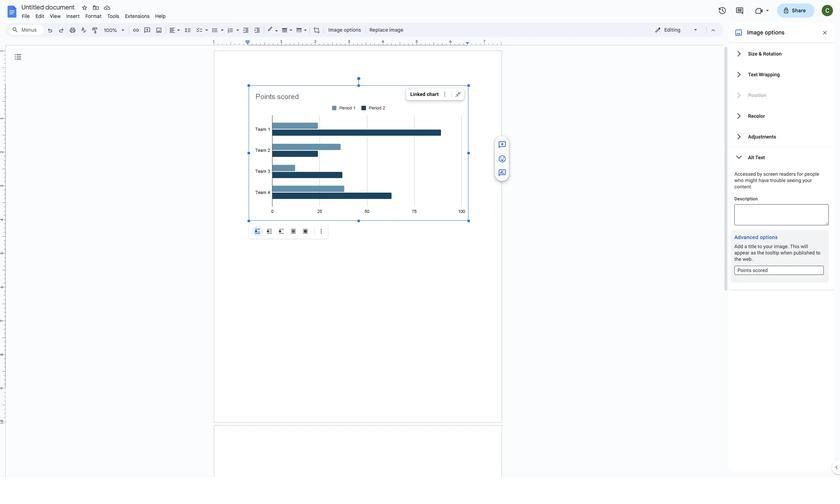 Task type: vqa. For each thing, say whether or not it's contained in the screenshot.
Text Wrapping
yes



Task type: describe. For each thing, give the bounding box(es) containing it.
advanced options
[[734, 235, 778, 241]]

size image
[[498, 169, 507, 178]]

replace image
[[370, 27, 403, 33]]

Menus field
[[9, 25, 44, 35]]

0 vertical spatial to
[[758, 244, 762, 250]]

2 size image from the top
[[498, 155, 507, 163]]

linked
[[410, 92, 426, 97]]

accessed
[[734, 172, 756, 177]]

text wrapping
[[748, 72, 780, 77]]

right margin image
[[466, 40, 501, 45]]

Description text field
[[734, 205, 829, 226]]

editing
[[664, 27, 680, 33]]

people
[[804, 172, 819, 177]]

menu bar inside menu bar banner
[[19, 9, 169, 21]]

recolor tab
[[729, 106, 834, 126]]

insert
[[66, 13, 80, 19]]

content.
[[734, 184, 752, 190]]

menu bar banner
[[0, 0, 840, 478]]

main toolbar
[[44, 0, 406, 88]]

help
[[155, 13, 166, 19]]

advanced
[[734, 235, 758, 241]]

linked chart
[[410, 92, 439, 97]]

share
[[792, 7, 806, 14]]

chart options element
[[406, 88, 466, 100]]

by
[[757, 172, 762, 177]]

adjustments tab
[[729, 126, 834, 147]]

position tab
[[729, 85, 834, 106]]

options up rotation
[[765, 29, 785, 36]]

tools
[[107, 13, 119, 19]]

trouble
[[770, 178, 786, 184]]

title
[[748, 244, 757, 250]]

Break text radio
[[276, 226, 287, 237]]

advanced options tab
[[734, 234, 778, 242]]

line & paragraph spacing image
[[184, 25, 192, 35]]

format
[[85, 13, 102, 19]]

seeing
[[787, 178, 801, 184]]

help menu item
[[152, 12, 169, 20]]

wrapping
[[759, 72, 780, 77]]

options inside 'button'
[[344, 27, 361, 33]]

image options inside 'button'
[[328, 27, 361, 33]]

1 vertical spatial the
[[734, 257, 741, 262]]

recolor
[[748, 113, 765, 119]]

image options section
[[729, 23, 834, 472]]

Zoom text field
[[102, 25, 119, 35]]

accessed by screen readers for people who might have trouble seeing your content.
[[734, 172, 819, 190]]

image inside 'section'
[[747, 29, 763, 36]]

screen
[[763, 172, 778, 177]]

image inside 'button'
[[328, 27, 343, 33]]

border weight image
[[281, 25, 289, 35]]

tools menu item
[[104, 12, 122, 20]]

In front of text radio
[[300, 226, 311, 237]]

this
[[790, 244, 799, 250]]

top margin image
[[0, 51, 5, 87]]

replace image button
[[367, 25, 405, 35]]

Rename text field
[[19, 3, 79, 11]]

1
[[213, 39, 215, 44]]



Task type: locate. For each thing, give the bounding box(es) containing it.
image options inside 'section'
[[747, 29, 785, 36]]

insert image image
[[155, 25, 163, 35]]

size & rotation tab
[[729, 43, 834, 64]]

position
[[748, 92, 766, 98]]

file menu item
[[19, 12, 33, 20]]

left margin image
[[214, 40, 250, 45]]

to right the title
[[758, 244, 762, 250]]

0 horizontal spatial the
[[734, 257, 741, 262]]

image options button
[[325, 25, 364, 35]]

1 horizontal spatial image options
[[747, 29, 785, 36]]

1 horizontal spatial to
[[816, 250, 820, 256]]

extensions menu item
[[122, 12, 152, 20]]

menu bar containing file
[[19, 9, 169, 21]]

size image
[[498, 141, 507, 149], [498, 155, 507, 163]]

0 horizontal spatial your
[[763, 244, 773, 250]]

image options left replace
[[328, 27, 361, 33]]

options up image.
[[760, 235, 778, 241]]

0 vertical spatial size image
[[498, 141, 507, 149]]

Zoom field
[[101, 25, 128, 36]]

might
[[745, 178, 757, 184]]

text
[[748, 72, 758, 77], [755, 155, 765, 160]]

1 horizontal spatial image
[[747, 29, 763, 36]]

your inside accessed by screen readers for people who might have trouble seeing your content.
[[802, 178, 812, 184]]

published
[[794, 250, 815, 256]]

1 vertical spatial text
[[755, 155, 765, 160]]

to right published
[[816, 250, 820, 256]]

text wrapping tab
[[729, 64, 834, 85]]

option group inside image options application
[[252, 226, 311, 237]]

border dash image
[[295, 25, 303, 35]]

the right as
[[757, 250, 764, 256]]

0 vertical spatial the
[[757, 250, 764, 256]]

text left "wrapping"
[[748, 72, 758, 77]]

alt text
[[748, 155, 765, 160]]

size & rotation
[[748, 51, 782, 57]]

extensions
[[125, 13, 150, 19]]

linked chart options image
[[441, 91, 449, 98]]

Wrap text radio
[[264, 226, 275, 237]]

image options application
[[0, 0, 840, 478]]

the
[[757, 250, 764, 256], [734, 257, 741, 262]]

image
[[328, 27, 343, 33], [747, 29, 763, 36]]

1 horizontal spatial your
[[802, 178, 812, 184]]

1 size image from the top
[[498, 141, 507, 149]]

web.
[[743, 257, 753, 262]]

options
[[344, 27, 361, 33], [765, 29, 785, 36], [760, 235, 778, 241]]

mode and view toolbar
[[650, 23, 719, 37]]

image options
[[328, 27, 361, 33], [747, 29, 785, 36]]

your inside add a title to your image. this will appear as the tooltip when published to the web.
[[763, 244, 773, 250]]

view
[[50, 13, 61, 19]]

alt text tab
[[729, 147, 834, 168]]

to
[[758, 244, 762, 250], [816, 250, 820, 256]]

for
[[797, 172, 803, 177]]

your down people
[[802, 178, 812, 184]]

option group
[[252, 226, 311, 237]]

add a title to your image. this will appear as the tooltip when published to the web.
[[734, 244, 820, 262]]

alt
[[748, 155, 754, 160]]

Title field
[[734, 266, 824, 275]]

options inside tab
[[760, 235, 778, 241]]

adjustments
[[748, 134, 776, 140]]

In line radio
[[252, 226, 263, 237]]

file
[[22, 13, 30, 19]]

when
[[781, 250, 792, 256]]

toolbar
[[250, 226, 327, 237]]

options left replace
[[344, 27, 361, 33]]

who
[[734, 178, 744, 184]]

rotation
[[763, 51, 782, 57]]

0 horizontal spatial to
[[758, 244, 762, 250]]

description
[[734, 197, 758, 202]]

1 vertical spatial to
[[816, 250, 820, 256]]

Star checkbox
[[80, 3, 89, 13]]

have
[[759, 178, 769, 184]]

chart
[[427, 92, 439, 97]]

appear
[[734, 250, 750, 256]]

will
[[801, 244, 808, 250]]

tooltip
[[765, 250, 779, 256]]

a
[[744, 244, 747, 250]]

as
[[751, 250, 756, 256]]

image.
[[774, 244, 789, 250]]

&
[[759, 51, 762, 57]]

editing button
[[650, 25, 703, 35]]

0 horizontal spatial image
[[328, 27, 343, 33]]

edit menu item
[[33, 12, 47, 20]]

insert menu item
[[64, 12, 82, 20]]

format menu item
[[82, 12, 104, 20]]

replace
[[370, 27, 388, 33]]

menu bar
[[19, 9, 169, 21]]

bottom margin image
[[0, 387, 5, 423]]

Behind text radio
[[288, 226, 299, 237]]

view menu item
[[47, 12, 64, 20]]

0 vertical spatial text
[[748, 72, 758, 77]]

1 vertical spatial size image
[[498, 155, 507, 163]]

share button
[[777, 4, 815, 18]]

image
[[389, 27, 403, 33]]

image options up size & rotation
[[747, 29, 785, 36]]

add
[[734, 244, 743, 250]]

the down appear
[[734, 257, 741, 262]]

your
[[802, 178, 812, 184], [763, 244, 773, 250]]

0 vertical spatial your
[[802, 178, 812, 184]]

text right alt
[[755, 155, 765, 160]]

readers
[[779, 172, 796, 177]]

1 horizontal spatial the
[[757, 250, 764, 256]]

1 vertical spatial your
[[763, 244, 773, 250]]

your up "tooltip"
[[763, 244, 773, 250]]

size
[[748, 51, 757, 57]]

0 horizontal spatial image options
[[328, 27, 361, 33]]

edit
[[35, 13, 44, 19]]



